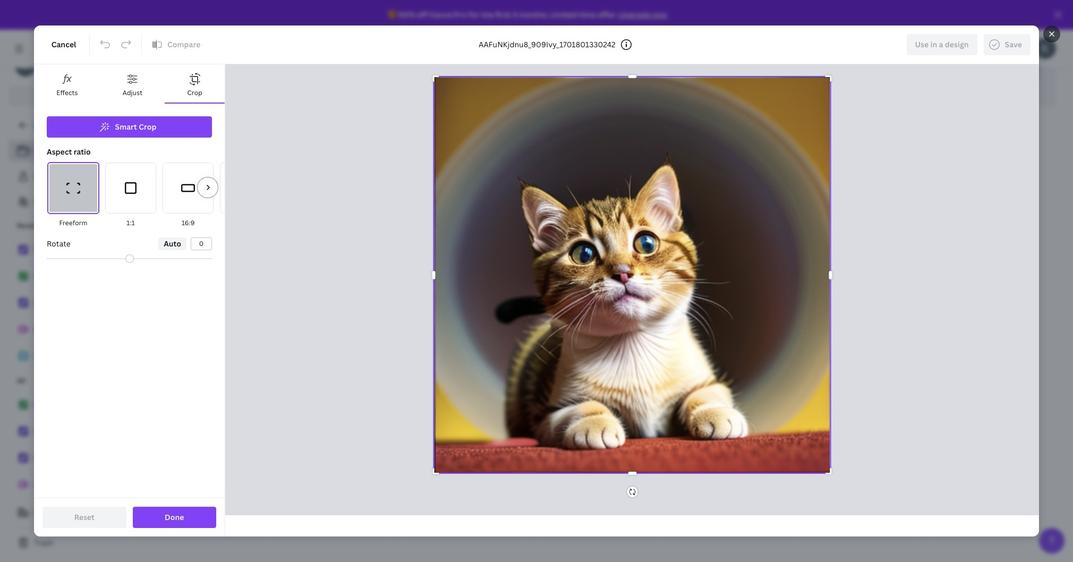 Task type: locate. For each thing, give the bounding box(es) containing it.
0 horizontal spatial untitled design button
[[454, 311, 511, 324]]

2 flow link from the top
[[9, 394, 138, 417]]

recent
[[17, 221, 39, 230]]

untitled design link for flow
[[9, 474, 138, 496]]

1 me thinking from the top
[[34, 245, 76, 255]]

0 vertical spatial me thinking
[[34, 245, 76, 255]]

1 vertical spatial me
[[762, 312, 773, 322]]

1 vertical spatial flyer link
[[9, 421, 138, 443]]

0 horizontal spatial crop
[[139, 122, 156, 132]]

2 vertical spatial create
[[34, 508, 58, 518]]

1 untitled design link from the top
[[9, 319, 138, 341]]

1 horizontal spatial canva
[[429, 10, 452, 20]]

1 vertical spatial pro
[[89, 91, 101, 101]]

0 vertical spatial pro
[[454, 10, 467, 20]]

ratio
[[74, 147, 91, 157]]

1 horizontal spatial with
[[230, 23, 251, 36]]

compare button
[[146, 34, 209, 55]]

1 list from the top
[[9, 140, 138, 213]]

you
[[79, 197, 92, 207]]

ago inside "button"
[[378, 510, 389, 519]]

uploaded for image • uploaded 5 months ago
[[478, 510, 508, 519]]

create inside create a team button
[[34, 508, 58, 518]]

1 flyer link from the top
[[9, 292, 138, 315]]

a for create a folder to easily organize your personal and team content.
[[185, 45, 189, 55]]

to
[[215, 45, 222, 55], [53, 120, 61, 130]]

1 days from the left
[[208, 510, 222, 519]]

2 horizontal spatial image
[[454, 510, 473, 519]]

days inside "button"
[[362, 510, 376, 519]]

1 vertical spatial to
[[53, 120, 61, 130]]

with left you
[[61, 197, 77, 207]]

create inside create folder button
[[181, 70, 205, 80]]

auto button
[[158, 238, 187, 250]]

designs
[[164, 175, 212, 192]]

crop right smart
[[139, 122, 156, 132]]

with
[[230, 23, 251, 36], [61, 197, 77, 207]]

2 untitled design from the top
[[34, 351, 90, 361]]

0 horizontal spatial uploaded
[[171, 510, 201, 519]]

ago for image • uploaded 5 months ago
[[540, 510, 551, 519]]

9 inside "button"
[[356, 510, 360, 519]]

0 vertical spatial team
[[345, 45, 363, 55]]

Rotate text field
[[191, 238, 212, 250]]

a left reset
[[60, 508, 64, 518]]

off
[[417, 10, 428, 20]]

2 vertical spatial untitled design
[[34, 480, 90, 490]]

flow link
[[9, 266, 138, 288], [9, 394, 138, 417]]

0 vertical spatial to
[[215, 45, 222, 55]]

personal
[[43, 56, 74, 66]]

2 9 from the left
[[356, 510, 360, 519]]

image for image • uploaded 5 months ago
[[454, 510, 473, 519]]

2 horizontal spatial uploaded
[[478, 510, 508, 519]]

0 horizontal spatial team
[[66, 508, 84, 518]]

projects inside the all projects link
[[45, 146, 75, 156]]

0 vertical spatial flyer link
[[9, 292, 138, 315]]

content.
[[365, 45, 396, 55]]

canva
[[429, 10, 452, 20], [65, 91, 87, 101]]

flyer link
[[9, 292, 138, 315], [9, 421, 138, 443]]

me for second me thinking link from the bottom
[[34, 245, 45, 255]]

me thinking
[[34, 245, 76, 255], [34, 453, 76, 463]]

1 me thinking link from the top
[[9, 239, 138, 261]]

organized
[[182, 23, 228, 36]]

to right back
[[53, 120, 61, 130]]

all inside list
[[34, 146, 43, 156]]

thinking for second me thinking link
[[47, 453, 76, 463]]

0 horizontal spatial all
[[17, 376, 25, 385]]

me thinking button
[[762, 311, 804, 324]]

2 me thinking from the top
[[34, 453, 76, 463]]

days inside aafunkjdnu8_909ivy_1701801330242.png image • uploaded 9 days ago
[[208, 510, 222, 519]]

folder down easily
[[207, 70, 229, 80]]

trash link
[[9, 532, 138, 554]]

0 vertical spatial flyer
[[34, 298, 52, 308]]

team inside button
[[66, 508, 84, 518]]

1 vertical spatial flow link
[[9, 394, 138, 417]]

your projects
[[34, 171, 82, 181]]

team right and
[[345, 45, 363, 55]]

thinking
[[47, 245, 76, 255], [775, 312, 804, 322], [47, 453, 76, 463]]

projects for all projects
[[45, 146, 75, 156]]

untitled design for flyer
[[34, 480, 90, 490]]

home
[[62, 120, 84, 130]]

0 vertical spatial create
[[159, 45, 183, 55]]

folder
[[191, 45, 213, 55], [207, 70, 229, 80]]

me thinking link
[[9, 239, 138, 261], [9, 447, 138, 470]]

untitled design video
[[454, 312, 511, 334]]

1 untitled design from the top
[[34, 325, 90, 335]]

me thinking meme
[[762, 312, 804, 334]]

2 untitled design link from the top
[[9, 345, 138, 368]]

.
[[667, 10, 669, 20]]

folder down organized
[[191, 45, 213, 55]]

3 untitled design link from the top
[[9, 474, 138, 496]]

create up trash
[[34, 508, 58, 518]]

shared with you
[[34, 197, 92, 207]]

image inside "button"
[[300, 510, 319, 519]]

0 vertical spatial me thinking link
[[9, 239, 138, 261]]

all
[[34, 146, 43, 156], [17, 376, 25, 385]]

to inside back to home link
[[53, 120, 61, 130]]

pro inside button
[[89, 91, 101, 101]]

2 vertical spatial thinking
[[47, 453, 76, 463]]

uploaded inside "button"
[[324, 510, 355, 519]]

3 untitled design from the top
[[34, 480, 90, 490]]

0 vertical spatial with
[[230, 23, 251, 36]]

• for image • uploaded 5 months ago
[[474, 510, 477, 519]]

0 vertical spatial folder
[[191, 45, 213, 55]]

untitled inside untitled design video
[[454, 312, 484, 322]]

cancel
[[51, 39, 76, 49]]

uploaded
[[171, 510, 201, 519], [324, 510, 355, 519], [478, 510, 508, 519]]

create a folder to easily organize your personal and team content.
[[159, 45, 396, 55]]

ago inside button
[[540, 510, 551, 519]]

16:9
[[182, 218, 195, 227]]

a right in on the right of the page
[[939, 39, 944, 49]]

list
[[9, 140, 138, 213], [9, 239, 138, 368], [9, 394, 138, 523]]

image inside button
[[454, 510, 473, 519]]

effects button
[[34, 64, 100, 103]]

1 horizontal spatial ago
[[378, 510, 389, 519]]

0 horizontal spatial a
[[60, 508, 64, 518]]

1 vertical spatial untitled design
[[34, 351, 90, 361]]

untitled design
[[34, 325, 90, 335], [34, 351, 90, 361], [34, 480, 90, 490]]

1 horizontal spatial 9
[[356, 510, 360, 519]]

0 vertical spatial untitled design
[[34, 325, 90, 335]]

crop down create folder button
[[187, 88, 202, 97]]

create a team button
[[9, 502, 138, 523]]

• inside button
[[474, 510, 477, 519]]

0 horizontal spatial pro
[[89, 91, 101, 101]]

create down stay
[[159, 45, 183, 55]]

2 vertical spatial list
[[9, 394, 138, 523]]

0 horizontal spatial image
[[147, 510, 165, 519]]

1 horizontal spatial untitled design button
[[608, 311, 664, 324]]

untitled design button
[[608, 311, 664, 324], [454, 311, 511, 324]]

0 vertical spatial thinking
[[47, 245, 76, 255]]

easily
[[224, 45, 245, 55]]

2 vertical spatial untitled design link
[[9, 474, 138, 496]]

months.
[[519, 10, 549, 20]]

1 vertical spatial crop
[[139, 122, 156, 132]]

1 vertical spatial flyer
[[34, 427, 52, 437]]

1 vertical spatial untitled design link
[[9, 345, 138, 368]]

0 horizontal spatial to
[[53, 120, 61, 130]]

• for image • uploaded 9 days ago
[[320, 510, 323, 519]]

1 flyer from the top
[[34, 298, 52, 308]]

2 flow from the top
[[34, 400, 49, 410]]

1 vertical spatial canva
[[65, 91, 87, 101]]

1 vertical spatial thinking
[[775, 312, 804, 322]]

1 vertical spatial folder
[[207, 70, 229, 80]]

0 horizontal spatial ago
[[224, 510, 235, 519]]

untitled inside the untitled design doc
[[608, 312, 638, 322]]

untitled design doc
[[608, 312, 664, 334]]

create a team
[[34, 508, 84, 518]]

1 vertical spatial list
[[9, 239, 138, 368]]

personal
[[297, 45, 328, 55]]

get canva pro
[[50, 91, 101, 101]]

0 vertical spatial flow
[[34, 272, 49, 282]]

a for create a team
[[60, 508, 64, 518]]

0 horizontal spatial days
[[208, 510, 222, 519]]

0 vertical spatial list
[[9, 140, 138, 213]]

1 vertical spatial projects
[[52, 171, 82, 181]]

1 9 from the left
[[202, 510, 206, 519]]

3
[[513, 10, 517, 20]]

1 vertical spatial team
[[66, 508, 84, 518]]

2 list from the top
[[9, 239, 138, 368]]

canva right get
[[65, 91, 87, 101]]

1 vertical spatial create
[[181, 70, 205, 80]]

aafunkjdnu8_909ivy_1701801330242.png
[[147, 497, 301, 507]]

1 horizontal spatial days
[[362, 510, 376, 519]]

design
[[640, 312, 664, 322], [486, 312, 511, 322], [65, 325, 90, 335], [65, 351, 90, 361], [65, 480, 90, 490]]

to left easily
[[215, 45, 222, 55]]

canva inside button
[[65, 91, 87, 101]]

create folder button
[[159, 65, 237, 86]]

2 horizontal spatial ago
[[540, 510, 551, 519]]

all for all projects
[[34, 146, 43, 156]]

untitled design button up the doc
[[608, 311, 664, 324]]

• inside "button"
[[320, 510, 323, 519]]

team up trash link
[[66, 508, 84, 518]]

3 list from the top
[[9, 394, 138, 523]]

image for image • uploaded 9 days ago
[[300, 510, 319, 519]]

flow
[[34, 272, 49, 282], [34, 400, 49, 410]]

untitled design button up the 'video'
[[454, 311, 511, 324]]

2 flyer from the top
[[34, 427, 52, 437]]

0 horizontal spatial canva
[[65, 91, 87, 101]]

2 flyer link from the top
[[9, 421, 138, 443]]

canva right off
[[429, 10, 452, 20]]

1 horizontal spatial all
[[34, 146, 43, 156]]

0 horizontal spatial with
[[61, 197, 77, 207]]

projects inside your projects link
[[52, 171, 82, 181]]

create folder
[[181, 70, 229, 80]]

0 vertical spatial me
[[34, 245, 45, 255]]

all for all
[[17, 376, 25, 385]]

1 vertical spatial all
[[17, 376, 25, 385]]

5
[[510, 510, 514, 519]]

1 horizontal spatial a
[[185, 45, 189, 55]]

create for create folder
[[181, 70, 205, 80]]

projects
[[45, 146, 75, 156], [52, 171, 82, 181]]

0 vertical spatial projects
[[45, 146, 75, 156]]

rotate
[[47, 239, 71, 249]]

0 vertical spatial flow link
[[9, 266, 138, 288]]

1 vertical spatial me thinking link
[[9, 447, 138, 470]]

create down 'compare'
[[181, 70, 205, 80]]

1 vertical spatial me thinking
[[34, 453, 76, 463]]

pro
[[454, 10, 467, 20], [89, 91, 101, 101]]

untitled
[[608, 312, 638, 322], [454, 312, 484, 322], [34, 325, 63, 335], [34, 351, 63, 361], [34, 480, 63, 490]]

16:9 button
[[162, 162, 215, 229]]

0 vertical spatial all
[[34, 146, 43, 156]]

designs button
[[147, 173, 219, 195]]

pro left for
[[454, 10, 467, 20]]

image
[[147, 510, 165, 519], [300, 510, 319, 519], [454, 510, 473, 519]]

me for second me thinking link
[[34, 453, 45, 463]]

image inside aafunkjdnu8_909ivy_1701801330242.png image • uploaded 9 days ago
[[147, 510, 165, 519]]

2 me thinking link from the top
[[9, 447, 138, 470]]

1 horizontal spatial crop
[[187, 88, 202, 97]]

uploaded inside button
[[478, 510, 508, 519]]

top level navigation element
[[94, 38, 427, 60]]

shared with you link
[[9, 191, 138, 213]]

with up easily
[[230, 23, 251, 36]]

first
[[496, 10, 511, 20]]

1 vertical spatial flow
[[34, 400, 49, 410]]

0 horizontal spatial 9
[[202, 510, 206, 519]]

trash
[[34, 538, 53, 548]]

1 horizontal spatial image
[[300, 510, 319, 519]]

•
[[58, 67, 61, 77], [167, 510, 169, 519], [320, 510, 323, 519], [474, 510, 477, 519]]

1 horizontal spatial uploaded
[[324, 510, 355, 519]]

None search field
[[563, 38, 882, 60]]

pro right the effects
[[89, 91, 101, 101]]

me
[[34, 245, 45, 255], [762, 312, 773, 322], [34, 453, 45, 463]]

meme
[[762, 325, 781, 334]]

0 vertical spatial untitled design link
[[9, 319, 138, 341]]

a down organized
[[185, 45, 189, 55]]

aspect ratio
[[47, 147, 91, 157]]

ago for image • uploaded 9 days ago
[[378, 510, 389, 519]]

uploaded for image • uploaded 9 days ago
[[324, 510, 355, 519]]

2 vertical spatial me
[[34, 453, 45, 463]]

days
[[208, 510, 222, 519], [362, 510, 376, 519]]

1 horizontal spatial to
[[215, 45, 222, 55]]

1 vertical spatial with
[[61, 197, 77, 207]]

2 days from the left
[[362, 510, 376, 519]]



Task type: vqa. For each thing, say whether or not it's contained in the screenshot.
Social Media Icons Create stunning layouts for all your social media pages using our customizable selection of social media icons. "Media"
no



Task type: describe. For each thing, give the bounding box(es) containing it.
design inside the untitled design doc
[[640, 312, 664, 322]]

save button
[[984, 34, 1031, 55]]

1 horizontal spatial team
[[345, 45, 363, 55]]

free
[[43, 67, 56, 77]]

stay
[[159, 23, 180, 36]]

image • uploaded 9 days ago button
[[300, 386, 441, 520]]

• for free •
[[58, 67, 61, 77]]

aspect
[[47, 147, 72, 157]]

organize
[[246, 45, 276, 55]]

1:1 button
[[104, 162, 157, 229]]

stay organized with folders
[[159, 23, 286, 36]]

🎁
[[388, 10, 397, 20]]

thinking inside me thinking meme
[[775, 312, 804, 322]]

me thinking for second me thinking link
[[34, 453, 76, 463]]

limited
[[550, 10, 578, 20]]

starred
[[187, 125, 214, 136]]

0 vertical spatial crop
[[187, 88, 202, 97]]

in
[[931, 39, 938, 49]]

time
[[579, 10, 596, 20]]

folders
[[253, 23, 286, 36]]

aafunkjdnu8_909ivy_1701801330242.png button
[[147, 496, 301, 509]]

adjust button
[[100, 64, 165, 103]]

me inside me thinking meme
[[762, 312, 773, 322]]

and
[[330, 45, 343, 55]]

your
[[34, 171, 50, 181]]

freeform
[[59, 218, 87, 227]]

aafunkjdnu8_909ivy_1701801330242
[[479, 39, 616, 49]]

shared
[[34, 197, 59, 207]]

for
[[468, 10, 480, 20]]

create for create a team
[[34, 508, 58, 518]]

list containing me thinking
[[9, 239, 138, 368]]

upgrade
[[619, 10, 650, 20]]

get canva pro button
[[9, 86, 138, 106]]

me thinking for second me thinking link from the bottom
[[34, 245, 76, 255]]

back to home link
[[9, 115, 138, 136]]

use
[[915, 39, 929, 49]]

9 inside aafunkjdnu8_909ivy_1701801330242.png image • uploaded 9 days ago
[[202, 510, 206, 519]]

untitled design for flow
[[34, 325, 90, 335]]

smart crop
[[115, 122, 156, 132]]

compare
[[167, 39, 201, 49]]

freeform button
[[47, 162, 100, 229]]

all projects link
[[9, 140, 138, 162]]

effects
[[56, 88, 78, 97]]

use in a design button
[[907, 34, 978, 55]]

flyer for 2nd flyer link from the bottom of the page
[[34, 298, 52, 308]]

starred link
[[147, 112, 291, 150]]

with inside shared with you link
[[61, 197, 77, 207]]

smart
[[115, 122, 137, 132]]

🎁 50% off canva pro for the first 3 months. limited time offer. upgrade now .
[[388, 10, 669, 20]]

ago inside aafunkjdnu8_909ivy_1701801330242.png image • uploaded 9 days ago
[[224, 510, 235, 519]]

image • uploaded 9 days ago
[[300, 510, 389, 519]]

list containing flow
[[9, 394, 138, 523]]

1 flow from the top
[[34, 272, 49, 282]]

50%
[[399, 10, 415, 20]]

• inside aafunkjdnu8_909ivy_1701801330242.png image • uploaded 9 days ago
[[167, 510, 169, 519]]

reset button
[[43, 507, 126, 528]]

image • uploaded 5 months ago button
[[454, 386, 595, 520]]

adjust
[[123, 88, 142, 97]]

doc
[[608, 325, 620, 334]]

the
[[481, 10, 494, 20]]

aafunkjdnu8_909ivy_1701801330242.png image • uploaded 9 days ago
[[147, 497, 301, 519]]

crop button
[[165, 64, 225, 103]]

use in a design
[[915, 39, 969, 49]]

image • uploaded 5 months ago
[[454, 510, 551, 519]]

untitled design link for me thinking
[[9, 319, 138, 341]]

save
[[1005, 39, 1022, 49]]

2 horizontal spatial a
[[939, 39, 944, 49]]

auto
[[164, 239, 181, 249]]

done
[[165, 512, 184, 522]]

now
[[652, 10, 667, 20]]

free •
[[43, 67, 61, 77]]

upgrade now button
[[619, 10, 667, 20]]

1 flow link from the top
[[9, 266, 138, 288]]

flyer for second flyer link from the top
[[34, 427, 52, 437]]

cancel button
[[43, 34, 85, 55]]

list containing all projects
[[9, 140, 138, 213]]

all projects
[[34, 146, 75, 156]]

projects for your projects
[[52, 171, 82, 181]]

offer.
[[598, 10, 617, 20]]

design inside untitled design video
[[486, 312, 511, 322]]

1:1
[[126, 218, 135, 227]]

get
[[50, 91, 63, 101]]

untitled design button for untitled design video
[[454, 311, 511, 324]]

1 horizontal spatial pro
[[454, 10, 467, 20]]

back to home
[[34, 120, 84, 130]]

design
[[945, 39, 969, 49]]

smart crop button
[[47, 116, 212, 138]]

1
[[71, 67, 74, 77]]

done button
[[133, 507, 216, 528]]

thinking for second me thinking link from the bottom
[[47, 245, 76, 255]]

months
[[515, 510, 539, 519]]

uploaded inside aafunkjdnu8_909ivy_1701801330242.png image • uploaded 9 days ago
[[171, 510, 201, 519]]

untitled design button for untitled design doc
[[608, 311, 664, 324]]

create for create a folder to easily organize your personal and team content.
[[159, 45, 183, 55]]

folder inside button
[[207, 70, 229, 80]]

video
[[454, 325, 472, 334]]

your
[[278, 45, 295, 55]]

0 vertical spatial canva
[[429, 10, 452, 20]]

back
[[34, 120, 51, 130]]



